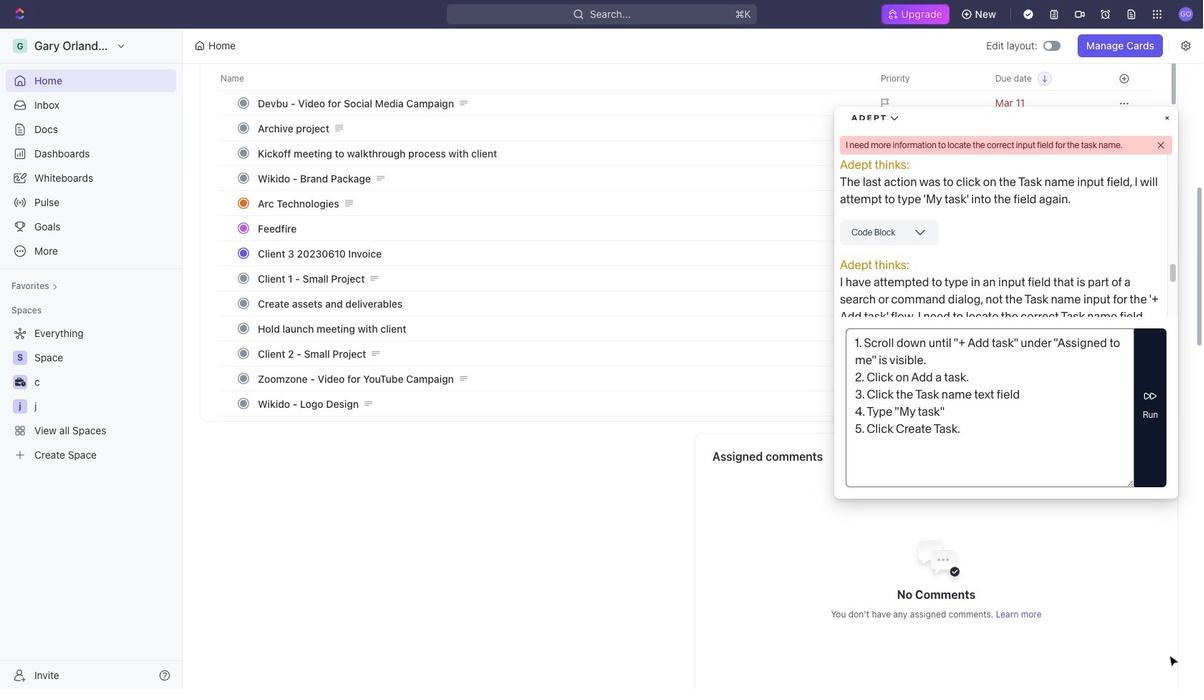 Task type: vqa. For each thing, say whether or not it's contained in the screenshot.
Create Space
no



Task type: locate. For each thing, give the bounding box(es) containing it.
j, , element
[[13, 400, 27, 414]]

tree inside sidebar navigation
[[6, 322, 176, 467]]

tree
[[6, 322, 176, 467]]



Task type: describe. For each thing, give the bounding box(es) containing it.
business time image
[[15, 378, 25, 387]]

gary orlando's workspace, , element
[[13, 39, 27, 53]]

sidebar navigation
[[0, 29, 185, 690]]

space, , element
[[13, 351, 27, 365]]



